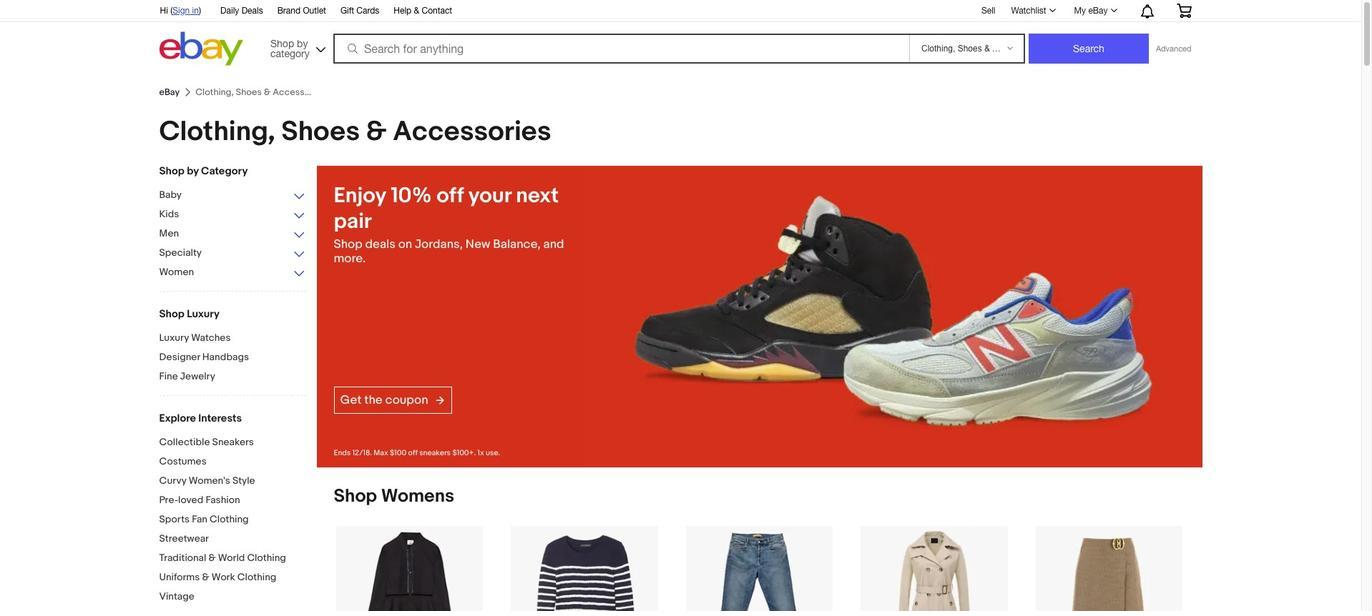 Task type: describe. For each thing, give the bounding box(es) containing it.
enjoy 10% off your next pair image
[[582, 166, 1202, 468]]

pre-
[[159, 494, 178, 507]]

coupon
[[385, 393, 428, 408]]

vintage
[[159, 591, 194, 603]]

hi ( sign in )
[[160, 6, 201, 16]]

by for category
[[297, 38, 308, 49]]

ends 12/18. max $100 off sneakers $100+. 1x use.
[[334, 449, 500, 458]]

sports fan clothing link
[[159, 514, 306, 527]]

get the coupon link
[[334, 387, 452, 414]]

help & contact
[[394, 6, 452, 16]]

womens
[[381, 486, 454, 508]]

designer handbags link
[[159, 351, 306, 365]]

get the coupon
[[340, 393, 428, 408]]

outlet
[[303, 6, 326, 16]]

shop womens
[[334, 486, 454, 508]]

costumes
[[159, 456, 207, 468]]

balance,
[[493, 238, 541, 252]]

specialty button
[[159, 247, 306, 260]]

vintage link
[[159, 591, 306, 605]]

shop for shop by category
[[270, 38, 294, 49]]

help & contact link
[[394, 4, 452, 19]]

new
[[466, 238, 490, 252]]

the
[[364, 393, 383, 408]]

(
[[170, 6, 173, 16]]

curvy
[[159, 475, 186, 487]]

& right shoes
[[366, 115, 387, 149]]

& left "work"
[[202, 572, 209, 584]]

sneakers
[[212, 436, 254, 449]]

accessories
[[393, 115, 551, 149]]

sneakers
[[419, 449, 451, 458]]

women's
[[189, 475, 230, 487]]

collectible sneakers link
[[159, 436, 306, 450]]

get
[[340, 393, 362, 408]]

ebay link
[[159, 87, 180, 98]]

gift cards link
[[341, 4, 379, 19]]

1 vertical spatial clothing
[[247, 552, 286, 565]]

uniforms & work clothing link
[[159, 572, 306, 585]]

work
[[212, 572, 235, 584]]

brand outlet link
[[277, 4, 326, 19]]

watchlist
[[1011, 6, 1047, 16]]

women
[[159, 266, 194, 278]]

jordans,
[[415, 238, 463, 252]]

none submit inside shop by category banner
[[1029, 34, 1149, 64]]

advanced
[[1156, 44, 1192, 53]]

brand outlet
[[277, 6, 326, 16]]

1 vertical spatial off
[[408, 449, 418, 458]]

costumes link
[[159, 456, 306, 469]]

style
[[232, 475, 255, 487]]

luxury watches designer handbags fine jewelry
[[159, 332, 249, 383]]

explore interests
[[159, 412, 242, 426]]

baby button
[[159, 189, 306, 202]]

traditional & world clothing link
[[159, 552, 306, 566]]

category
[[201, 165, 248, 178]]

)
[[199, 6, 201, 16]]

shoes
[[281, 115, 360, 149]]

streetwear
[[159, 533, 209, 545]]

off inside enjoy 10% off your next pair shop deals on jordans, new balance, and more.
[[437, 183, 464, 209]]

help
[[394, 6, 412, 16]]

ends
[[334, 449, 351, 458]]

2 vertical spatial clothing
[[237, 572, 276, 584]]

category
[[270, 48, 310, 59]]

loved
[[178, 494, 203, 507]]

fine jewelry link
[[159, 371, 306, 384]]



Task type: locate. For each thing, give the bounding box(es) containing it.
clothing,
[[159, 115, 275, 149]]

clothing
[[210, 514, 249, 526], [247, 552, 286, 565], [237, 572, 276, 584]]

deals
[[365, 238, 396, 252]]

your shopping cart image
[[1176, 4, 1192, 18]]

gift
[[341, 6, 354, 16]]

men button
[[159, 228, 306, 241]]

luxury up designer
[[159, 332, 189, 344]]

1x
[[478, 449, 484, 458]]

list inside clothing, shoes & accessories main content
[[317, 526, 1202, 612]]

more.
[[334, 252, 366, 266]]

my ebay
[[1074, 6, 1108, 16]]

shop inside 'shop by category'
[[270, 38, 294, 49]]

0 vertical spatial off
[[437, 183, 464, 209]]

sign
[[173, 6, 190, 16]]

interests
[[198, 412, 242, 426]]

collectible
[[159, 436, 210, 449]]

in
[[192, 6, 199, 16]]

0 vertical spatial by
[[297, 38, 308, 49]]

off right 10% at the left top of the page
[[437, 183, 464, 209]]

collectible sneakers costumes curvy women's style pre-loved fashion sports fan clothing streetwear traditional & world clothing uniforms & work clothing vintage
[[159, 436, 286, 603]]

1 horizontal spatial off
[[437, 183, 464, 209]]

Search for anything text field
[[336, 35, 907, 62]]

uniforms
[[159, 572, 200, 584]]

pair
[[334, 209, 372, 235]]

shop for shop womens
[[334, 486, 377, 508]]

shop down brand
[[270, 38, 294, 49]]

watchlist link
[[1004, 2, 1062, 19]]

shop by category banner
[[152, 0, 1202, 69]]

kids button
[[159, 208, 306, 222]]

shop by category button
[[264, 32, 328, 63]]

shop up baby
[[159, 165, 184, 178]]

& inside account navigation
[[414, 6, 419, 16]]

by down brand outlet link
[[297, 38, 308, 49]]

& left world
[[209, 552, 216, 565]]

1 vertical spatial luxury
[[159, 332, 189, 344]]

0 vertical spatial ebay
[[1089, 6, 1108, 16]]

list
[[317, 526, 1202, 612]]

explore
[[159, 412, 196, 426]]

None submit
[[1029, 34, 1149, 64]]

daily deals
[[220, 6, 263, 16]]

your
[[468, 183, 511, 209]]

off
[[437, 183, 464, 209], [408, 449, 418, 458]]

shop for shop by category
[[159, 165, 184, 178]]

0 vertical spatial luxury
[[187, 308, 220, 321]]

world
[[218, 552, 245, 565]]

& right help
[[414, 6, 419, 16]]

use.
[[486, 449, 500, 458]]

enjoy
[[334, 183, 386, 209]]

enjoy 10% off your next pair shop deals on jordans, new balance, and more.
[[334, 183, 564, 266]]

cards
[[357, 6, 379, 16]]

daily deals link
[[220, 4, 263, 19]]

daily
[[220, 6, 239, 16]]

my
[[1074, 6, 1086, 16]]

max
[[374, 449, 388, 458]]

streetwear link
[[159, 533, 306, 547]]

fan
[[192, 514, 208, 526]]

watches
[[191, 332, 231, 344]]

women button
[[159, 266, 306, 280]]

12/18.
[[353, 449, 372, 458]]

by for category
[[187, 165, 199, 178]]

$100
[[390, 449, 407, 458]]

luxury up watches
[[187, 308, 220, 321]]

kids
[[159, 208, 179, 220]]

luxury inside the luxury watches designer handbags fine jewelry
[[159, 332, 189, 344]]

fine
[[159, 371, 178, 383]]

$100+.
[[453, 449, 476, 458]]

shop for shop luxury
[[159, 308, 184, 321]]

by inside clothing, shoes & accessories main content
[[187, 165, 199, 178]]

brand
[[277, 6, 301, 16]]

traditional
[[159, 552, 206, 565]]

baby
[[159, 189, 182, 201]]

advanced link
[[1149, 34, 1199, 63]]

1 horizontal spatial by
[[297, 38, 308, 49]]

sports
[[159, 514, 190, 526]]

baby kids men specialty women
[[159, 189, 202, 278]]

10%
[[391, 183, 432, 209]]

ebay inside clothing, shoes & accessories main content
[[159, 87, 180, 98]]

curvy women's style link
[[159, 475, 306, 489]]

0 vertical spatial clothing
[[210, 514, 249, 526]]

contact
[[422, 6, 452, 16]]

shop inside enjoy 10% off your next pair shop deals on jordans, new balance, and more.
[[334, 238, 363, 252]]

ebay up clothing,
[[159, 87, 180, 98]]

handbags
[[202, 351, 249, 363]]

fashion
[[206, 494, 240, 507]]

by left category
[[187, 165, 199, 178]]

account navigation
[[152, 0, 1202, 22]]

1 vertical spatial ebay
[[159, 87, 180, 98]]

ebay right my
[[1089, 6, 1108, 16]]

shop down women on the top left
[[159, 308, 184, 321]]

shop luxury
[[159, 308, 220, 321]]

sell link
[[975, 5, 1002, 15]]

my ebay link
[[1067, 2, 1124, 19]]

luxury watches link
[[159, 332, 306, 346]]

shop down pair
[[334, 238, 363, 252]]

deals
[[242, 6, 263, 16]]

specialty
[[159, 247, 202, 259]]

clothing right world
[[247, 552, 286, 565]]

1 horizontal spatial ebay
[[1089, 6, 1108, 16]]

next
[[516, 183, 559, 209]]

1 vertical spatial by
[[187, 165, 199, 178]]

0 horizontal spatial ebay
[[159, 87, 180, 98]]

by
[[297, 38, 308, 49], [187, 165, 199, 178]]

clothing, shoes & accessories main content
[[148, 81, 1214, 612]]

sign in link
[[173, 6, 199, 16]]

clothing down pre-loved fashion link
[[210, 514, 249, 526]]

shop by category
[[159, 165, 248, 178]]

luxury
[[187, 308, 220, 321], [159, 332, 189, 344]]

off right $100
[[408, 449, 418, 458]]

men
[[159, 228, 179, 240]]

designer
[[159, 351, 200, 363]]

gift cards
[[341, 6, 379, 16]]

ebay inside account navigation
[[1089, 6, 1108, 16]]

jewelry
[[180, 371, 215, 383]]

clothing down traditional & world clothing link
[[237, 572, 276, 584]]

sell
[[982, 5, 996, 15]]

clothing, shoes & accessories
[[159, 115, 551, 149]]

0 horizontal spatial off
[[408, 449, 418, 458]]

hi
[[160, 6, 168, 16]]

by inside 'shop by category'
[[297, 38, 308, 49]]

0 horizontal spatial by
[[187, 165, 199, 178]]

shop down "12/18."
[[334, 486, 377, 508]]

shop
[[270, 38, 294, 49], [159, 165, 184, 178], [334, 238, 363, 252], [159, 308, 184, 321], [334, 486, 377, 508]]



Task type: vqa. For each thing, say whether or not it's contained in the screenshot.
$104.98
no



